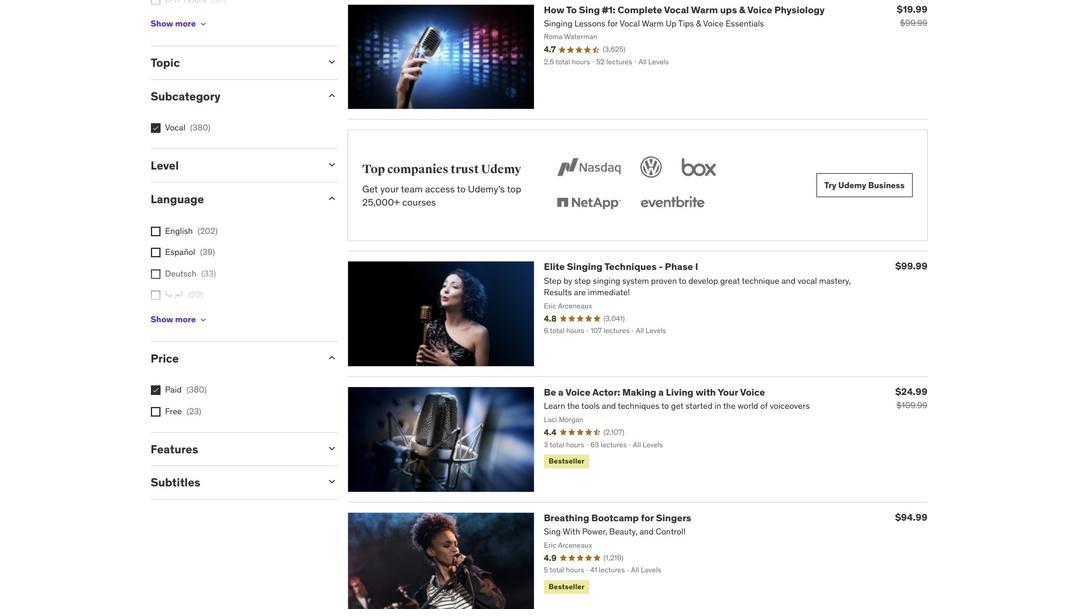 Task type: describe. For each thing, give the bounding box(es) containing it.
(23)
[[187, 406, 201, 417]]

try udemy business link
[[817, 173, 912, 197]]

price button
[[151, 351, 316, 365]]

(39)
[[200, 247, 215, 258]]

العربية
[[165, 290, 183, 300]]

paid
[[165, 385, 182, 395]]

1 a from the left
[[558, 386, 564, 398]]

small image for subtitles
[[326, 476, 338, 488]]

be a voice actor: making a living with your voice
[[544, 386, 765, 398]]

volkswagen image
[[638, 154, 665, 181]]

-
[[659, 261, 663, 273]]

bootcamp
[[591, 512, 639, 524]]

techniques
[[604, 261, 657, 273]]

how to sing #1: complete vocal warm ups & voice physiology
[[544, 3, 825, 15]]

17+
[[165, 15, 178, 26]]

breathing
[[544, 512, 589, 524]]

how to sing #1: complete vocal warm ups & voice physiology link
[[544, 3, 825, 15]]

paid (380)
[[165, 385, 207, 395]]

small image for language
[[326, 192, 338, 204]]

access
[[425, 183, 455, 195]]

singing
[[567, 261, 603, 273]]

language button
[[151, 192, 316, 206]]

small image
[[326, 442, 338, 454]]

top
[[362, 162, 385, 177]]

udemy inside top companies trust udemy get your team access to udemy's top 25,000+ courses
[[481, 162, 521, 177]]

courses
[[402, 196, 436, 208]]

top
[[507, 183, 521, 195]]

companies
[[387, 162, 448, 177]]

be a voice actor: making a living with your voice link
[[544, 386, 765, 398]]

nasdaq image
[[555, 154, 624, 181]]

more for 2nd the show more button from the top
[[175, 314, 196, 325]]

(20)
[[188, 290, 203, 300]]

your
[[718, 386, 738, 398]]

small image for topic
[[326, 56, 338, 68]]

$24.99 $109.99
[[895, 386, 928, 411]]

small image for price
[[326, 352, 338, 364]]

with
[[696, 386, 716, 398]]

free
[[165, 406, 182, 417]]

warm
[[691, 3, 718, 15]]

$19.99
[[897, 3, 928, 15]]

subtitles
[[151, 475, 200, 490]]

17+ hours
[[165, 15, 203, 26]]

physiology
[[774, 3, 825, 15]]

language
[[151, 192, 204, 206]]

español
[[165, 247, 195, 258]]

$94.99
[[895, 511, 928, 523]]

topic
[[151, 55, 180, 70]]

top companies trust udemy get your team access to udemy's top 25,000+ courses
[[362, 162, 521, 208]]

(33)
[[201, 268, 216, 279]]

vocal (380)
[[165, 122, 210, 133]]



Task type: locate. For each thing, give the bounding box(es) containing it.
1 more from the top
[[175, 18, 196, 29]]

show
[[151, 18, 173, 29], [151, 314, 173, 325]]

small image for level
[[326, 159, 338, 171]]

features button
[[151, 442, 316, 456]]

1 vertical spatial more
[[175, 314, 196, 325]]

ups
[[720, 3, 737, 15]]

features
[[151, 442, 198, 456]]

0 vertical spatial show more
[[151, 18, 196, 29]]

1 horizontal spatial udemy
[[838, 180, 866, 191]]

#1:
[[602, 3, 615, 15]]

$109.99
[[897, 400, 928, 411]]

try udemy business
[[824, 180, 905, 191]]

to
[[457, 183, 466, 195]]

small image
[[326, 56, 338, 68], [326, 89, 338, 101], [326, 159, 338, 171], [326, 192, 338, 204], [326, 352, 338, 364], [326, 476, 338, 488]]

elite singing techniques - phase i
[[544, 261, 698, 273]]

vocal down the subcategory
[[165, 122, 185, 133]]

show for 2nd the show more button from the top
[[151, 314, 173, 325]]

voice right your
[[740, 386, 765, 398]]

(380) down the subcategory
[[190, 122, 210, 133]]

small image for subcategory
[[326, 89, 338, 101]]

$19.99 $99.99
[[897, 3, 928, 28]]

xsmall image
[[151, 226, 160, 236], [151, 269, 160, 279], [151, 386, 160, 395], [151, 407, 160, 417]]

0 horizontal spatial udemy
[[481, 162, 521, 177]]

(380) up (23)
[[186, 385, 207, 395]]

more for first the show more button from the top
[[175, 18, 196, 29]]

netapp image
[[555, 190, 624, 217]]

voice right &
[[747, 3, 772, 15]]

6 small image from the top
[[326, 476, 338, 488]]

topic button
[[151, 55, 316, 70]]

25,000+
[[362, 196, 400, 208]]

0 horizontal spatial vocal
[[165, 122, 185, 133]]

phase
[[665, 261, 693, 273]]

1 xsmall image from the top
[[151, 226, 160, 236]]

udemy right try
[[838, 180, 866, 191]]

subcategory button
[[151, 89, 316, 103]]

living
[[666, 386, 694, 398]]

udemy up top
[[481, 162, 521, 177]]

0 vertical spatial (380)
[[190, 122, 210, 133]]

elite singing techniques - phase i link
[[544, 261, 698, 273]]

&
[[739, 3, 745, 15]]

show for first the show more button from the top
[[151, 18, 173, 29]]

xsmall image for english
[[151, 226, 160, 236]]

voice for how to sing #1: complete vocal warm ups & voice physiology
[[747, 3, 772, 15]]

breathing bootcamp for singers link
[[544, 512, 691, 524]]

1 vertical spatial show more button
[[151, 308, 208, 332]]

(380)
[[190, 122, 210, 133], [186, 385, 207, 395]]

a left the living
[[658, 386, 664, 398]]

team
[[401, 183, 423, 195]]

for
[[641, 512, 654, 524]]

breathing bootcamp for singers
[[544, 512, 691, 524]]

deutsch
[[165, 268, 197, 279]]

try
[[824, 180, 836, 191]]

العربية (20)
[[165, 290, 203, 300]]

2 xsmall image from the top
[[151, 269, 160, 279]]

show more
[[151, 18, 196, 29], [151, 314, 196, 325]]

more up 'topic'
[[175, 18, 196, 29]]

2 a from the left
[[658, 386, 664, 398]]

making
[[622, 386, 656, 398]]

business
[[868, 180, 905, 191]]

your
[[380, 183, 399, 195]]

show down 'العربية'
[[151, 314, 173, 325]]

subcategory
[[151, 89, 220, 103]]

0 horizontal spatial a
[[558, 386, 564, 398]]

show more button up 'topic'
[[151, 12, 208, 36]]

0 vertical spatial more
[[175, 18, 196, 29]]

udemy
[[481, 162, 521, 177], [838, 180, 866, 191]]

xsmall image for free
[[151, 407, 160, 417]]

1 show more from the top
[[151, 18, 196, 29]]

sing
[[579, 3, 600, 15]]

(380) for vocal (380)
[[190, 122, 210, 133]]

free (23)
[[165, 406, 201, 417]]

show more button down العربية (20)
[[151, 308, 208, 332]]

actor:
[[592, 386, 620, 398]]

1 horizontal spatial a
[[658, 386, 664, 398]]

deutsch (33)
[[165, 268, 216, 279]]

show more down 'العربية'
[[151, 314, 196, 325]]

how
[[544, 3, 564, 15]]

xsmall image
[[151, 0, 160, 5], [198, 19, 208, 29], [151, 124, 160, 133], [151, 248, 160, 258], [151, 291, 160, 300], [198, 315, 208, 325]]

(202)
[[198, 225, 218, 236]]

(380) for paid (380)
[[186, 385, 207, 395]]

more down العربية (20)
[[175, 314, 196, 325]]

subtitles button
[[151, 475, 316, 490]]

vocal left warm
[[664, 3, 689, 15]]

i
[[695, 261, 698, 273]]

hours
[[180, 15, 203, 26]]

be
[[544, 386, 556, 398]]

0 vertical spatial show
[[151, 18, 173, 29]]

voice
[[747, 3, 772, 15], [566, 386, 591, 398], [740, 386, 765, 398]]

xsmall image for paid
[[151, 386, 160, 395]]

1 small image from the top
[[326, 56, 338, 68]]

get
[[362, 183, 378, 195]]

trust
[[451, 162, 479, 177]]

1 vertical spatial $99.99
[[895, 260, 928, 272]]

english
[[165, 225, 193, 236]]

xsmall image left english
[[151, 226, 160, 236]]

voice for be a voice actor: making a living with your voice
[[740, 386, 765, 398]]

2 small image from the top
[[326, 89, 338, 101]]

1 vertical spatial vocal
[[165, 122, 185, 133]]

xsmall image left deutsch
[[151, 269, 160, 279]]

$24.99
[[895, 386, 928, 398]]

xsmall image left paid
[[151, 386, 160, 395]]

1 horizontal spatial vocal
[[664, 3, 689, 15]]

0 vertical spatial udemy
[[481, 162, 521, 177]]

0 vertical spatial show more button
[[151, 12, 208, 36]]

1 show from the top
[[151, 18, 173, 29]]

udemy's
[[468, 183, 505, 195]]

3 xsmall image from the top
[[151, 386, 160, 395]]

1 show more button from the top
[[151, 12, 208, 36]]

voice right be
[[566, 386, 591, 398]]

show left hours
[[151, 18, 173, 29]]

a
[[558, 386, 564, 398], [658, 386, 664, 398]]

2 show from the top
[[151, 314, 173, 325]]

2 more from the top
[[175, 314, 196, 325]]

1 vertical spatial udemy
[[838, 180, 866, 191]]

box image
[[679, 154, 719, 181]]

elite
[[544, 261, 565, 273]]

$99.99
[[900, 17, 928, 28], [895, 260, 928, 272]]

4 small image from the top
[[326, 192, 338, 204]]

0 vertical spatial $99.99
[[900, 17, 928, 28]]

show more up 'topic'
[[151, 18, 196, 29]]

english (202)
[[165, 225, 218, 236]]

eventbrite image
[[638, 190, 707, 217]]

0 vertical spatial vocal
[[664, 3, 689, 15]]

vocal
[[664, 3, 689, 15], [165, 122, 185, 133]]

日本語
[[165, 311, 190, 322]]

1 vertical spatial show
[[151, 314, 173, 325]]

xsmall image left free
[[151, 407, 160, 417]]

5 small image from the top
[[326, 352, 338, 364]]

español (39)
[[165, 247, 215, 258]]

1 vertical spatial (380)
[[186, 385, 207, 395]]

level
[[151, 158, 179, 173]]

show more button
[[151, 12, 208, 36], [151, 308, 208, 332]]

price
[[151, 351, 179, 365]]

singers
[[656, 512, 691, 524]]

complete
[[618, 3, 662, 15]]

1 vertical spatial show more
[[151, 314, 196, 325]]

2 show more button from the top
[[151, 308, 208, 332]]

$99.99 inside $19.99 $99.99
[[900, 17, 928, 28]]

3 small image from the top
[[326, 159, 338, 171]]

4 xsmall image from the top
[[151, 407, 160, 417]]

more
[[175, 18, 196, 29], [175, 314, 196, 325]]

xsmall image for deutsch
[[151, 269, 160, 279]]

2 show more from the top
[[151, 314, 196, 325]]

a right be
[[558, 386, 564, 398]]

level button
[[151, 158, 316, 173]]

to
[[566, 3, 577, 15]]



Task type: vqa. For each thing, say whether or not it's contained in the screenshot.
or
no



